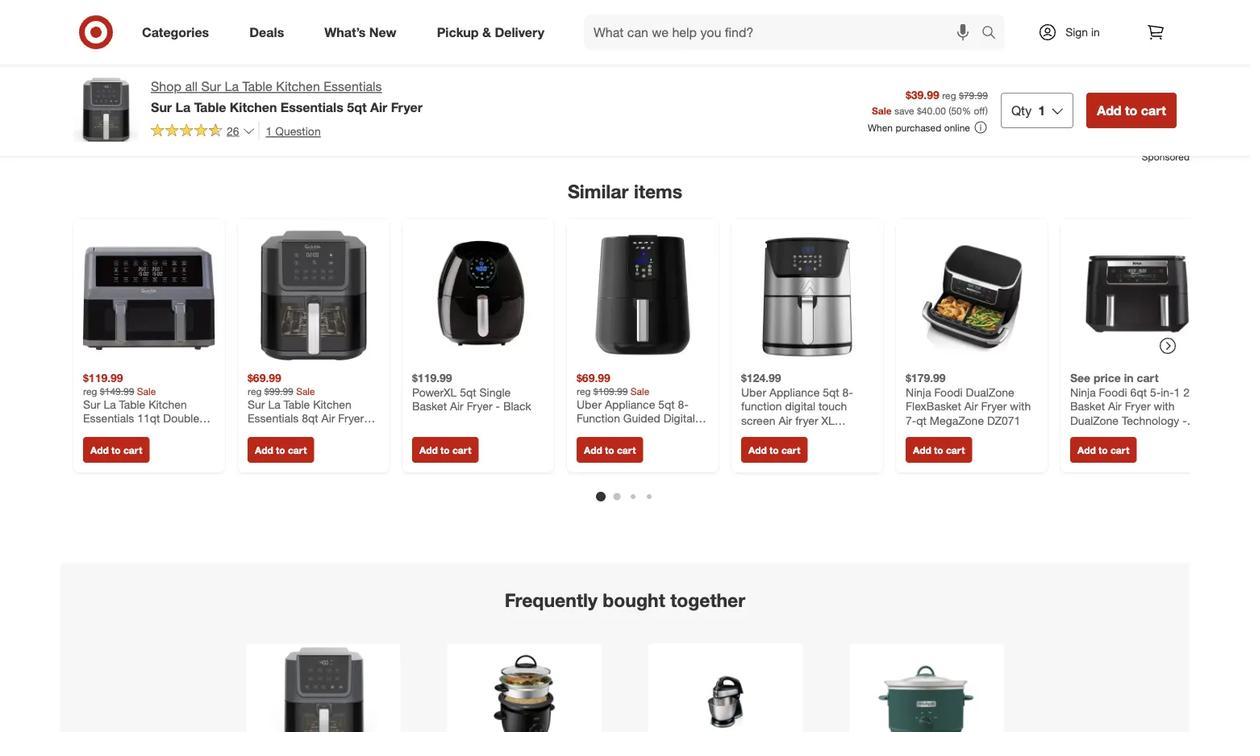 Task type: vqa. For each thing, say whether or not it's contained in the screenshot.
Climbing to the right
no



Task type: describe. For each thing, give the bounding box(es) containing it.
$99.99
[[264, 385, 293, 397]]

8- inside the "$69.99 reg $109.99 sale uber appliance 5qt 8- function guided digital air fryer - black"
[[678, 397, 689, 411]]

pickup
[[437, 24, 479, 40]]

add to cart for see price in cart ninja foodi 6qt 5-in-1 2- basket air fryer with dualzone technology - dz090
[[1078, 444, 1130, 456]]

$109.99
[[594, 385, 628, 397]]

basket for sur la table kitchen essentials 11qt double basket air fryer
[[83, 426, 118, 440]]

dz071
[[987, 413, 1021, 428]]

touch
[[819, 399, 847, 413]]

1 question
[[266, 124, 321, 138]]

foodi inside see price in cart ninja foodi 6qt 5-in-1 2- basket air fryer with dualzone technology - dz090
[[1099, 385, 1128, 399]]

6qt
[[1131, 385, 1147, 399]]

reg for 8qt
[[248, 385, 262, 397]]

uber appliance 5qt 8-function guided digital air fryer - black image
[[577, 229, 709, 361]]

&
[[482, 24, 491, 40]]

image of sur la table kitchen essentials 5qt air fryer image
[[73, 77, 138, 142]]

cart for $69.99 reg $109.99 sale uber appliance 5qt 8- function guided digital air fryer - black
[[617, 444, 636, 456]]

$119.99 for reg
[[83, 371, 123, 385]]

add to cart for $69.99 reg $109.99 sale uber appliance 5qt 8- function guided digital air fryer - black
[[584, 444, 636, 456]]

$119.99 for powerxl
[[412, 371, 452, 385]]

$69.99 reg $109.99 sale uber appliance 5qt 8- function guided digital air fryer - black
[[577, 371, 695, 440]]

digital
[[785, 399, 816, 413]]

deals link
[[236, 15, 304, 50]]

add to cart up sponsored at top right
[[1097, 102, 1167, 118]]

powerxl 5qt single basket air fryer - black image
[[412, 229, 545, 361]]

kitchen up '26'
[[230, 99, 277, 115]]

in-
[[1161, 385, 1174, 399]]

question
[[275, 124, 321, 138]]

- inside see price in cart ninja foodi 6qt 5-in-1 2- basket air fryer with dualzone technology - dz090
[[1183, 413, 1187, 428]]

xl
[[822, 413, 835, 428]]

add for $119.99 reg $149.99 sale sur la table kitchen essentials 11qt double basket air fryer
[[90, 444, 109, 456]]

add to cart for $119.99 powerxl 5qt single basket air fryer - black
[[420, 444, 471, 456]]

- inside the "$69.99 reg $109.99 sale uber appliance 5qt 8- function guided digital air fryer - black"
[[622, 426, 627, 440]]

sign
[[1066, 25, 1088, 39]]

bought
[[603, 589, 665, 611]]

foodi inside $179.99 ninja foodi dualzone flexbasket air fryer with 7-qt megazone dz071
[[935, 385, 963, 399]]

$69.99 for sur
[[248, 371, 281, 385]]

megazone
[[930, 413, 984, 428]]

What can we help you find? suggestions appear below search field
[[584, 15, 986, 50]]

$179.99
[[906, 371, 946, 385]]

qty
[[1012, 102, 1032, 118]]

what's new
[[325, 24, 397, 40]]

to for $119.99 powerxl 5qt single basket air fryer - black
[[441, 444, 450, 456]]

sur right the all
[[201, 79, 221, 94]]

uber inside the $124.99 uber appliance 5qt 8- function digital touch screen air fryer xl premium - stainless steel
[[741, 385, 766, 399]]

with inside $179.99 ninja foodi dualzone flexbasket air fryer with 7-qt megazone dz071
[[1010, 399, 1031, 413]]

$124.99 uber appliance 5qt 8- function digital touch screen air fryer xl premium - stainless steel
[[741, 371, 871, 442]]

delivery
[[495, 24, 545, 40]]

$119.99 reg $149.99 sale sur la table kitchen essentials 11qt double basket air fryer
[[83, 371, 199, 440]]

- inside $119.99 powerxl 5qt single basket air fryer - black
[[496, 399, 500, 413]]

%
[[962, 104, 971, 116]]

fryer inside $119.99 reg $149.99 sale sur la table kitchen essentials 11qt double basket air fryer
[[138, 426, 163, 440]]

50
[[951, 104, 962, 116]]

off
[[974, 104, 986, 116]]

when
[[868, 121, 893, 133]]

la down the all
[[175, 99, 191, 115]]

fryer inside the "$69.99 reg $109.99 sale uber appliance 5qt 8- function guided digital air fryer - black"
[[594, 426, 619, 440]]

add for $119.99 powerxl 5qt single basket air fryer - black
[[420, 444, 438, 456]]

sale for guided
[[631, 385, 650, 397]]

sur la table kitchen essentials 11qt double basket air fryer image
[[83, 229, 215, 361]]

sponsored
[[1142, 151, 1190, 163]]

fryer inside see price in cart ninja foodi 6qt 5-in-1 2- basket air fryer with dualzone technology - dz090
[[1125, 399, 1151, 413]]

deals
[[249, 24, 284, 40]]

cart for $119.99 powerxl 5qt single basket air fryer - black
[[453, 444, 471, 456]]

steel
[[846, 428, 871, 442]]

$179.99 ninja foodi dualzone flexbasket air fryer with 7-qt megazone dz071
[[906, 371, 1031, 428]]

guided
[[623, 411, 661, 426]]

add to cart button for $179.99 ninja foodi dualzone flexbasket air fryer with 7-qt megazone dz071
[[906, 437, 972, 463]]

uber appliance 5qt 8-function digital touch screen air fryer xl premium - stainless steel image
[[741, 229, 874, 361]]

sign in
[[1066, 25, 1100, 39]]

$149.99
[[100, 385, 134, 397]]

1 question link
[[259, 122, 321, 140]]

air inside the $124.99 uber appliance 5qt 8- function digital touch screen air fryer xl premium - stainless steel
[[779, 413, 792, 428]]

cart for $69.99 reg $99.99 sale sur la table kitchen essentials 8qt air fryer black
[[288, 444, 307, 456]]

5qt inside $119.99 powerxl 5qt single basket air fryer - black
[[460, 385, 477, 399]]

qty 1
[[1012, 102, 1046, 118]]

5qt inside the "$69.99 reg $109.99 sale uber appliance 5qt 8- function guided digital air fryer - black"
[[658, 397, 675, 411]]

8- inside the $124.99 uber appliance 5qt 8- function digital touch screen air fryer xl premium - stainless steel
[[843, 385, 853, 399]]

essentials inside $69.99 reg $99.99 sale sur la table kitchen essentials 8qt air fryer black
[[248, 411, 299, 426]]

single
[[480, 385, 511, 399]]

0 vertical spatial 1
[[1039, 102, 1046, 118]]

$119.99 powerxl 5qt single basket air fryer - black
[[412, 371, 531, 413]]

black inside $69.99 reg $99.99 sale sur la table kitchen essentials 8qt air fryer black
[[248, 426, 276, 440]]

crock-pot 4.5qt ceramic slow cooker ponderosa image
[[872, 648, 982, 733]]

add to cart for $124.99 uber appliance 5qt 8- function digital touch screen air fryer xl premium - stainless steel
[[749, 444, 801, 456]]

add to cart for $69.99 reg $99.99 sale sur la table kitchen essentials 8qt air fryer black
[[255, 444, 307, 456]]

1 inside "link"
[[266, 124, 272, 138]]

shop
[[151, 79, 181, 94]]

screen
[[741, 413, 776, 428]]

powerxl
[[412, 385, 457, 399]]

double
[[163, 411, 199, 426]]

sale for %
[[872, 104, 892, 116]]

5-
[[1150, 385, 1161, 399]]

add for see price in cart ninja foodi 6qt 5-in-1 2- basket air fryer with dualzone technology - dz090
[[1078, 444, 1096, 456]]

reg for %
[[942, 89, 957, 101]]

$69.99 for uber
[[577, 371, 611, 385]]

(
[[949, 104, 951, 116]]

add to cart button for $124.99 uber appliance 5qt 8- function digital touch screen air fryer xl premium - stainless steel
[[741, 437, 808, 463]]

to for $124.99 uber appliance 5qt 8- function digital touch screen air fryer xl premium - stainless steel
[[770, 444, 779, 456]]

what's
[[325, 24, 366, 40]]

to for see price in cart ninja foodi 6qt 5-in-1 2- basket air fryer with dualzone technology - dz090
[[1099, 444, 1108, 456]]

26 link
[[151, 122, 255, 141]]

$39.99 reg $79.99 sale save $ 40.00 ( 50 % off )
[[872, 87, 988, 116]]

hamilton beach 4qt hand/stand mixer 64640 image
[[671, 648, 781, 733]]

cart for $179.99 ninja foodi dualzone flexbasket air fryer with 7-qt megazone dz071
[[946, 444, 965, 456]]

oster diamondforce 6 cup nonstick  electric rice cooker - black image
[[470, 648, 579, 733]]

essentials inside $119.99 reg $149.99 sale sur la table kitchen essentials 11qt double basket air fryer
[[83, 411, 134, 426]]

$69.99 reg $99.99 sale sur la table kitchen essentials 8qt air fryer black
[[248, 371, 364, 440]]

la right the all
[[225, 79, 239, 94]]

fryer inside $119.99 powerxl 5qt single basket air fryer - black
[[467, 399, 493, 413]]

sur inside $119.99 reg $149.99 sale sur la table kitchen essentials 11qt double basket air fryer
[[83, 397, 100, 411]]

essentials up "question"
[[281, 99, 344, 115]]

$124.99
[[741, 371, 781, 385]]

fryer inside $179.99 ninja foodi dualzone flexbasket air fryer with 7-qt megazone dz071
[[981, 399, 1007, 413]]

appliance inside the $124.99 uber appliance 5qt 8- function digital touch screen air fryer xl premium - stainless steel
[[770, 385, 820, 399]]

region containing similar items
[[61, 56, 1213, 733]]

dualzone inside see price in cart ninja foodi 6qt 5-in-1 2- basket air fryer with dualzone technology - dz090
[[1071, 413, 1119, 428]]

$79.99
[[959, 89, 988, 101]]

air inside shop all sur la table kitchen essentials sur la table kitchen essentials 5qt air fryer
[[370, 99, 387, 115]]

price
[[1094, 371, 1121, 385]]

air inside the "$69.99 reg $109.99 sale uber appliance 5qt 8- function guided digital air fryer - black"
[[577, 426, 590, 440]]

sign in link
[[1025, 15, 1125, 50]]

technology
[[1122, 413, 1180, 428]]

reg for guided
[[577, 385, 591, 397]]

air inside $119.99 reg $149.99 sale sur la table kitchen essentials 11qt double basket air fryer
[[121, 426, 135, 440]]



Task type: locate. For each thing, give the bounding box(es) containing it.
pickup & delivery
[[437, 24, 545, 40]]

2 horizontal spatial basket
[[1071, 399, 1105, 413]]

cart down premium
[[782, 444, 801, 456]]

sale up when
[[872, 104, 892, 116]]

add to cart button for $119.99 powerxl 5qt single basket air fryer - black
[[412, 437, 479, 463]]

table inside $119.99 reg $149.99 sale sur la table kitchen essentials 11qt double basket air fryer
[[119, 397, 145, 411]]

appliance inside the "$69.99 reg $109.99 sale uber appliance 5qt 8- function guided digital air fryer - black"
[[605, 397, 655, 411]]

0 horizontal spatial $119.99
[[83, 371, 123, 385]]

cart for $119.99 reg $149.99 sale sur la table kitchen essentials 11qt double basket air fryer
[[123, 444, 142, 456]]

0 horizontal spatial 1
[[266, 124, 272, 138]]

0 horizontal spatial foodi
[[935, 385, 963, 399]]

add to cart for $119.99 reg $149.99 sale sur la table kitchen essentials 11qt double basket air fryer
[[90, 444, 142, 456]]

- right function
[[622, 426, 627, 440]]

dualzone up dz071
[[966, 385, 1015, 399]]

0 horizontal spatial uber
[[577, 397, 602, 411]]

add to cart button down powerxl
[[412, 437, 479, 463]]

sur left the 8qt
[[248, 397, 265, 411]]

2 vertical spatial 1
[[1174, 385, 1181, 399]]

uber
[[741, 385, 766, 399], [577, 397, 602, 411]]

0 horizontal spatial with
[[1010, 399, 1031, 413]]

add to cart button for $69.99 reg $99.99 sale sur la table kitchen essentials 8qt air fryer black
[[248, 437, 314, 463]]

0 horizontal spatial black
[[248, 426, 276, 440]]

reg left $149.99
[[83, 385, 97, 397]]

add to cart button down qt
[[906, 437, 972, 463]]

add to cart down the 8qt
[[255, 444, 307, 456]]

1 vertical spatial in
[[1124, 371, 1134, 385]]

sur la table kitchen essentials 5qt air fryer image
[[269, 648, 378, 733]]

add to cart button down the 8qt
[[248, 437, 314, 463]]

to for $69.99 reg $99.99 sale sur la table kitchen essentials 8qt air fryer black
[[276, 444, 285, 456]]

0 horizontal spatial in
[[1091, 25, 1100, 39]]

region
[[61, 56, 1213, 733]]

1 foodi from the left
[[935, 385, 963, 399]]

2 ninja from the left
[[1071, 385, 1096, 399]]

0 horizontal spatial basket
[[83, 426, 118, 440]]

air left dz071
[[965, 399, 978, 413]]

add to cart button for see price in cart ninja foodi 6qt 5-in-1 2- basket air fryer with dualzone technology - dz090
[[1071, 437, 1137, 463]]

2 $69.99 from the left
[[577, 371, 611, 385]]

digital
[[664, 411, 695, 426]]

- inside the $124.99 uber appliance 5qt 8- function digital touch screen air fryer xl premium - stainless steel
[[790, 428, 794, 442]]

1 vertical spatial 1
[[266, 124, 272, 138]]

0 vertical spatial dualzone
[[966, 385, 1015, 399]]

add to cart
[[1097, 102, 1167, 118], [90, 444, 142, 456], [255, 444, 307, 456], [420, 444, 471, 456], [584, 444, 636, 456], [749, 444, 801, 456], [913, 444, 965, 456], [1078, 444, 1130, 456]]

$39.99
[[906, 87, 940, 102]]

kitchen right $149.99
[[149, 397, 187, 411]]

air right the 8qt
[[322, 411, 335, 426]]

40.00
[[922, 104, 946, 116]]

function
[[741, 399, 782, 413]]

add to cart button down technology
[[1071, 437, 1137, 463]]

cart down guided
[[617, 444, 636, 456]]

foodi left 6qt
[[1099, 385, 1128, 399]]

fryer
[[391, 99, 423, 115], [467, 399, 493, 413], [981, 399, 1007, 413], [1125, 399, 1151, 413], [338, 411, 364, 426], [138, 426, 163, 440], [594, 426, 619, 440]]

ninja up qt
[[906, 385, 932, 399]]

sale inside $69.99 reg $99.99 sale sur la table kitchen essentials 8qt air fryer black
[[296, 385, 315, 397]]

air left 11qt
[[121, 426, 135, 440]]

fryer inside shop all sur la table kitchen essentials sur la table kitchen essentials 5qt air fryer
[[391, 99, 423, 115]]

fryer inside $69.99 reg $99.99 sale sur la table kitchen essentials 8qt air fryer black
[[338, 411, 364, 426]]

5qt inside the $124.99 uber appliance 5qt 8- function digital touch screen air fryer xl premium - stainless steel
[[823, 385, 840, 399]]

air
[[370, 99, 387, 115], [450, 399, 464, 413], [965, 399, 978, 413], [1108, 399, 1122, 413], [322, 411, 335, 426], [779, 413, 792, 428], [121, 426, 135, 440], [577, 426, 590, 440]]

la left 11qt
[[104, 397, 116, 411]]

reg
[[942, 89, 957, 101], [83, 385, 97, 397], [248, 385, 262, 397], [577, 385, 591, 397]]

1 inside see price in cart ninja foodi 6qt 5-in-1 2- basket air fryer with dualzone technology - dz090
[[1174, 385, 1181, 399]]

reg left '$99.99'
[[248, 385, 262, 397]]

reg inside $69.99 reg $99.99 sale sur la table kitchen essentials 8qt air fryer black
[[248, 385, 262, 397]]

5qt left single
[[460, 385, 477, 399]]

1 horizontal spatial foodi
[[1099, 385, 1128, 399]]

sale right '$99.99'
[[296, 385, 315, 397]]

0 vertical spatial in
[[1091, 25, 1100, 39]]

add
[[1097, 102, 1122, 118], [90, 444, 109, 456], [255, 444, 273, 456], [420, 444, 438, 456], [584, 444, 602, 456], [749, 444, 767, 456], [913, 444, 932, 456], [1078, 444, 1096, 456]]

cart up sponsored at top right
[[1141, 102, 1167, 118]]

fryer
[[796, 413, 819, 428]]

online
[[945, 121, 970, 133]]

basket up dz090
[[1071, 399, 1105, 413]]

uber inside the "$69.99 reg $109.99 sale uber appliance 5qt 8- function guided digital air fryer - black"
[[577, 397, 602, 411]]

air inside $179.99 ninja foodi dualzone flexbasket air fryer with 7-qt megazone dz071
[[965, 399, 978, 413]]

add to cart button down screen
[[741, 437, 808, 463]]

foodi up the megazone
[[935, 385, 963, 399]]

add to cart down premium
[[749, 444, 801, 456]]

1 ninja from the left
[[906, 385, 932, 399]]

reg inside $119.99 reg $149.99 sale sur la table kitchen essentials 11qt double basket air fryer
[[83, 385, 97, 397]]

$
[[917, 104, 922, 116]]

foodi
[[935, 385, 963, 399], [1099, 385, 1128, 399]]

2 with from the left
[[1154, 399, 1175, 413]]

add to cart button for $69.99 reg $109.99 sale uber appliance 5qt 8- function guided digital air fryer - black
[[577, 437, 643, 463]]

cart down the 8qt
[[288, 444, 307, 456]]

reg for 11qt
[[83, 385, 97, 397]]

reg up (
[[942, 89, 957, 101]]

table inside $69.99 reg $99.99 sale sur la table kitchen essentials 8qt air fryer black
[[284, 397, 310, 411]]

add to cart down powerxl
[[420, 444, 471, 456]]

$119.99 inside $119.99 powerxl 5qt single basket air fryer - black
[[412, 371, 452, 385]]

add to cart button up sponsored at top right
[[1087, 93, 1177, 128]]

to for $179.99 ninja foodi dualzone flexbasket air fryer with 7-qt megazone dz071
[[934, 444, 944, 456]]

8-
[[843, 385, 853, 399], [678, 397, 689, 411]]

basket inside $119.99 reg $149.99 sale sur la table kitchen essentials 11qt double basket air fryer
[[83, 426, 118, 440]]

shop all sur la table kitchen essentials sur la table kitchen essentials 5qt air fryer
[[151, 79, 423, 115]]

sale inside the "$69.99 reg $109.99 sale uber appliance 5qt 8- function guided digital air fryer - black"
[[631, 385, 650, 397]]

1 horizontal spatial uber
[[741, 385, 766, 399]]

8qt
[[302, 411, 318, 426]]

all
[[185, 79, 198, 94]]

sur la table kitchen essentials 8qt air fryer black image
[[248, 229, 380, 361]]

black
[[503, 399, 531, 413], [248, 426, 276, 440], [630, 426, 658, 440]]

dualzone inside $179.99 ninja foodi dualzone flexbasket air fryer with 7-qt megazone dz071
[[966, 385, 1015, 399]]

1 left 2-
[[1174, 385, 1181, 399]]

1 horizontal spatial ninja
[[1071, 385, 1096, 399]]

purchased
[[896, 121, 942, 133]]

see price in cart ninja foodi 6qt 5-in-1 2- basket air fryer with dualzone technology - dz090
[[1071, 371, 1194, 442]]

basket
[[412, 399, 447, 413], [1071, 399, 1105, 413], [83, 426, 118, 440]]

- down 2-
[[1183, 413, 1187, 428]]

cart down the megazone
[[946, 444, 965, 456]]

similar
[[568, 180, 629, 203]]

cart down technology
[[1111, 444, 1130, 456]]

26
[[227, 124, 239, 138]]

ninja up dz090
[[1071, 385, 1096, 399]]

2 horizontal spatial 1
[[1174, 385, 1181, 399]]

1 with from the left
[[1010, 399, 1031, 413]]

la inside $69.99 reg $99.99 sale sur la table kitchen essentials 8qt air fryer black
[[268, 397, 281, 411]]

8- up 'steel'
[[843, 385, 853, 399]]

-
[[496, 399, 500, 413], [1183, 413, 1187, 428], [622, 426, 627, 440], [790, 428, 794, 442]]

0 horizontal spatial 8-
[[678, 397, 689, 411]]

ninja inside see price in cart ninja foodi 6qt 5-in-1 2- basket air fryer with dualzone technology - dz090
[[1071, 385, 1096, 399]]

advertisement region
[[61, 56, 1190, 150]]

basket for ninja foodi 6qt 5-in-1 2- basket air fryer with dualzone technology - dz090
[[1071, 399, 1105, 413]]

add to cart down 11qt
[[90, 444, 142, 456]]

basket inside $119.99 powerxl 5qt single basket air fryer - black
[[412, 399, 447, 413]]

ninja foodi 6qt 5-in-1 2-basket air fryer with dualzone technology - dz090 image
[[1071, 229, 1203, 361]]

dualzone down price
[[1071, 413, 1119, 428]]

ninja inside $179.99 ninja foodi dualzone flexbasket air fryer with 7-qt megazone dz071
[[906, 385, 932, 399]]

la left the 8qt
[[268, 397, 281, 411]]

1 $69.99 from the left
[[248, 371, 281, 385]]

cart
[[1141, 102, 1167, 118], [1137, 371, 1159, 385], [123, 444, 142, 456], [288, 444, 307, 456], [453, 444, 471, 456], [617, 444, 636, 456], [782, 444, 801, 456], [946, 444, 965, 456], [1111, 444, 1130, 456]]

air left guided
[[577, 426, 590, 440]]

add for $69.99 reg $99.99 sale sur la table kitchen essentials 8qt air fryer black
[[255, 444, 273, 456]]

similar items
[[568, 180, 683, 203]]

dz090
[[1071, 428, 1104, 442]]

cart left in-
[[1137, 371, 1159, 385]]

add to cart button down function
[[577, 437, 643, 463]]

1 horizontal spatial in
[[1124, 371, 1134, 385]]

sale
[[872, 104, 892, 116], [137, 385, 156, 397], [296, 385, 315, 397], [631, 385, 650, 397]]

with inside see price in cart ninja foodi 6qt 5-in-1 2- basket air fryer with dualzone technology - dz090
[[1154, 399, 1175, 413]]

basket left single
[[412, 399, 447, 413]]

flexbasket
[[906, 399, 962, 413]]

5qt inside shop all sur la table kitchen essentials sur la table kitchen essentials 5qt air fryer
[[347, 99, 367, 115]]

5qt down what's new in the top of the page
[[347, 99, 367, 115]]

pickup & delivery link
[[423, 15, 565, 50]]

air left fryer
[[779, 413, 792, 428]]

reg inside $39.99 reg $79.99 sale save $ 40.00 ( 50 % off )
[[942, 89, 957, 101]]

0 horizontal spatial dualzone
[[966, 385, 1015, 399]]

see
[[1071, 371, 1091, 385]]

to
[[1125, 102, 1138, 118], [111, 444, 121, 456], [276, 444, 285, 456], [441, 444, 450, 456], [605, 444, 614, 456], [770, 444, 779, 456], [934, 444, 944, 456], [1099, 444, 1108, 456]]

cart down 11qt
[[123, 444, 142, 456]]

black inside $119.99 powerxl 5qt single basket air fryer - black
[[503, 399, 531, 413]]

with
[[1010, 399, 1031, 413], [1154, 399, 1175, 413]]

frequently
[[505, 589, 598, 611]]

- right powerxl
[[496, 399, 500, 413]]

qt
[[917, 413, 927, 428]]

1 $119.99 from the left
[[83, 371, 123, 385]]

1 horizontal spatial dualzone
[[1071, 413, 1119, 428]]

appliance left digital
[[605, 397, 655, 411]]

sur inside $69.99 reg $99.99 sale sur la table kitchen essentials 8qt air fryer black
[[248, 397, 265, 411]]

air down new on the left of page
[[370, 99, 387, 115]]

add to cart down function
[[584, 444, 636, 456]]

1 horizontal spatial basket
[[412, 399, 447, 413]]

reg left the $109.99
[[577, 385, 591, 397]]

what's new link
[[311, 15, 417, 50]]

sale inside $119.99 reg $149.99 sale sur la table kitchen essentials 11qt double basket air fryer
[[137, 385, 156, 397]]

cart inside see price in cart ninja foodi 6qt 5-in-1 2- basket air fryer with dualzone technology - dz090
[[1137, 371, 1159, 385]]

appliance up fryer
[[770, 385, 820, 399]]

air inside $69.99 reg $99.99 sale sur la table kitchen essentials 8qt air fryer black
[[322, 411, 335, 426]]

items
[[634, 180, 683, 203]]

add for $69.99 reg $109.99 sale uber appliance 5qt 8- function guided digital air fryer - black
[[584, 444, 602, 456]]

to for $119.99 reg $149.99 sale sur la table kitchen essentials 11qt double basket air fryer
[[111, 444, 121, 456]]

save
[[895, 104, 914, 116]]

air left 6qt
[[1108, 399, 1122, 413]]

1 vertical spatial dualzone
[[1071, 413, 1119, 428]]

add to cart down dz090
[[1078, 444, 1130, 456]]

add for $124.99 uber appliance 5qt 8- function digital touch screen air fryer xl premium - stainless steel
[[749, 444, 767, 456]]

ninja foodi dualzone flexbasket air fryer with 7-qt megazone dz071 image
[[906, 229, 1038, 361]]

kitchen right '$99.99'
[[313, 397, 352, 411]]

with right the megazone
[[1010, 399, 1031, 413]]

to for $69.99 reg $109.99 sale uber appliance 5qt 8- function guided digital air fryer - black
[[605, 444, 614, 456]]

$69.99 inside $69.99 reg $99.99 sale sur la table kitchen essentials 8qt air fryer black
[[248, 371, 281, 385]]

1 horizontal spatial $69.99
[[577, 371, 611, 385]]

2 foodi from the left
[[1099, 385, 1128, 399]]

when purchased online
[[868, 121, 970, 133]]

sale for 8qt
[[296, 385, 315, 397]]

sale for 11qt
[[137, 385, 156, 397]]

0 horizontal spatial ninja
[[906, 385, 932, 399]]

cart for see price in cart ninja foodi 6qt 5-in-1 2- basket air fryer with dualzone technology - dz090
[[1111, 444, 1130, 456]]

1 horizontal spatial with
[[1154, 399, 1175, 413]]

2 horizontal spatial black
[[630, 426, 658, 440]]

sale inside $39.99 reg $79.99 sale save $ 40.00 ( 50 % off )
[[872, 104, 892, 116]]

categories
[[142, 24, 209, 40]]

kitchen inside $119.99 reg $149.99 sale sur la table kitchen essentials 11qt double basket air fryer
[[149, 397, 187, 411]]

0 horizontal spatial appliance
[[605, 397, 655, 411]]

cart for $124.99 uber appliance 5qt 8- function digital touch screen air fryer xl premium - stainless steel
[[782, 444, 801, 456]]

1 right qty
[[1039, 102, 1046, 118]]

add to cart for $179.99 ninja foodi dualzone flexbasket air fryer with 7-qt megazone dz071
[[913, 444, 965, 456]]

essentials down $149.99
[[83, 411, 134, 426]]

add to cart button down 11qt
[[83, 437, 150, 463]]

air inside $119.99 powerxl 5qt single basket air fryer - black
[[450, 399, 464, 413]]

new
[[369, 24, 397, 40]]

in right sign
[[1091, 25, 1100, 39]]

sur down shop
[[151, 99, 172, 115]]

essentials down '$99.99'
[[248, 411, 299, 426]]

7-
[[906, 413, 917, 428]]

function
[[577, 411, 620, 426]]

search button
[[975, 15, 1013, 53]]

in inside 'link'
[[1091, 25, 1100, 39]]

kitchen inside $69.99 reg $99.99 sale sur la table kitchen essentials 8qt air fryer black
[[313, 397, 352, 411]]

1 horizontal spatial $119.99
[[412, 371, 452, 385]]

1 horizontal spatial black
[[503, 399, 531, 413]]

la inside $119.99 reg $149.99 sale sur la table kitchen essentials 11qt double basket air fryer
[[104, 397, 116, 411]]

1
[[1039, 102, 1046, 118], [266, 124, 272, 138], [1174, 385, 1181, 399]]

- left fryer
[[790, 428, 794, 442]]

sur left 11qt
[[83, 397, 100, 411]]

stainless
[[797, 428, 843, 442]]

table
[[242, 79, 273, 94], [194, 99, 226, 115], [119, 397, 145, 411], [284, 397, 310, 411]]

essentials
[[324, 79, 382, 94], [281, 99, 344, 115], [83, 411, 134, 426], [248, 411, 299, 426]]

black inside the "$69.99 reg $109.99 sale uber appliance 5qt 8- function guided digital air fryer - black"
[[630, 426, 658, 440]]

frequently bought together
[[505, 589, 746, 611]]

11qt
[[137, 411, 160, 426]]

sale up 11qt
[[137, 385, 156, 397]]

1 horizontal spatial 8-
[[843, 385, 853, 399]]

5qt
[[347, 99, 367, 115], [460, 385, 477, 399], [823, 385, 840, 399], [658, 397, 675, 411]]

add to cart button
[[1087, 93, 1177, 128], [83, 437, 150, 463], [248, 437, 314, 463], [412, 437, 479, 463], [577, 437, 643, 463], [741, 437, 808, 463], [906, 437, 972, 463], [1071, 437, 1137, 463]]

add to cart down qt
[[913, 444, 965, 456]]

air inside see price in cart ninja foodi 6qt 5-in-1 2- basket air fryer with dualzone technology - dz090
[[1108, 399, 1122, 413]]

search
[[975, 26, 1013, 42]]

with left 2-
[[1154, 399, 1175, 413]]

add for $179.99 ninja foodi dualzone flexbasket air fryer with 7-qt megazone dz071
[[913, 444, 932, 456]]

8- right guided
[[678, 397, 689, 411]]

add to cart button for $119.99 reg $149.99 sale sur la table kitchen essentials 11qt double basket air fryer
[[83, 437, 150, 463]]

2-
[[1184, 385, 1194, 399]]

in
[[1091, 25, 1100, 39], [1124, 371, 1134, 385]]

5qt right the $109.99
[[658, 397, 675, 411]]

1 left "question"
[[266, 124, 272, 138]]

in right price
[[1124, 371, 1134, 385]]

in inside see price in cart ninja foodi 6qt 5-in-1 2- basket air fryer with dualzone technology - dz090
[[1124, 371, 1134, 385]]

5qt up xl
[[823, 385, 840, 399]]

$69.99
[[248, 371, 281, 385], [577, 371, 611, 385]]

$119.99 inside $119.99 reg $149.99 sale sur la table kitchen essentials 11qt double basket air fryer
[[83, 371, 123, 385]]

)
[[986, 104, 988, 116]]

0 horizontal spatial $69.99
[[248, 371, 281, 385]]

reg inside the "$69.99 reg $109.99 sale uber appliance 5qt 8- function guided digital air fryer - black"
[[577, 385, 591, 397]]

basket down $149.99
[[83, 426, 118, 440]]

2 $119.99 from the left
[[412, 371, 452, 385]]

essentials down what's new in the top of the page
[[324, 79, 382, 94]]

1 horizontal spatial appliance
[[770, 385, 820, 399]]

sale up guided
[[631, 385, 650, 397]]

uber left guided
[[577, 397, 602, 411]]

1 horizontal spatial 1
[[1039, 102, 1046, 118]]

categories link
[[128, 15, 229, 50]]

basket inside see price in cart ninja foodi 6qt 5-in-1 2- basket air fryer with dualzone technology - dz090
[[1071, 399, 1105, 413]]

kitchen up "question"
[[276, 79, 320, 94]]

cart down $119.99 powerxl 5qt single basket air fryer - black
[[453, 444, 471, 456]]

uber up screen
[[741, 385, 766, 399]]

kitchen
[[276, 79, 320, 94], [230, 99, 277, 115], [149, 397, 187, 411], [313, 397, 352, 411]]

premium
[[741, 428, 786, 442]]

$69.99 inside the "$69.99 reg $109.99 sale uber appliance 5qt 8- function guided digital air fryer - black"
[[577, 371, 611, 385]]

air left single
[[450, 399, 464, 413]]

together
[[671, 589, 746, 611]]

appliance
[[770, 385, 820, 399], [605, 397, 655, 411]]



